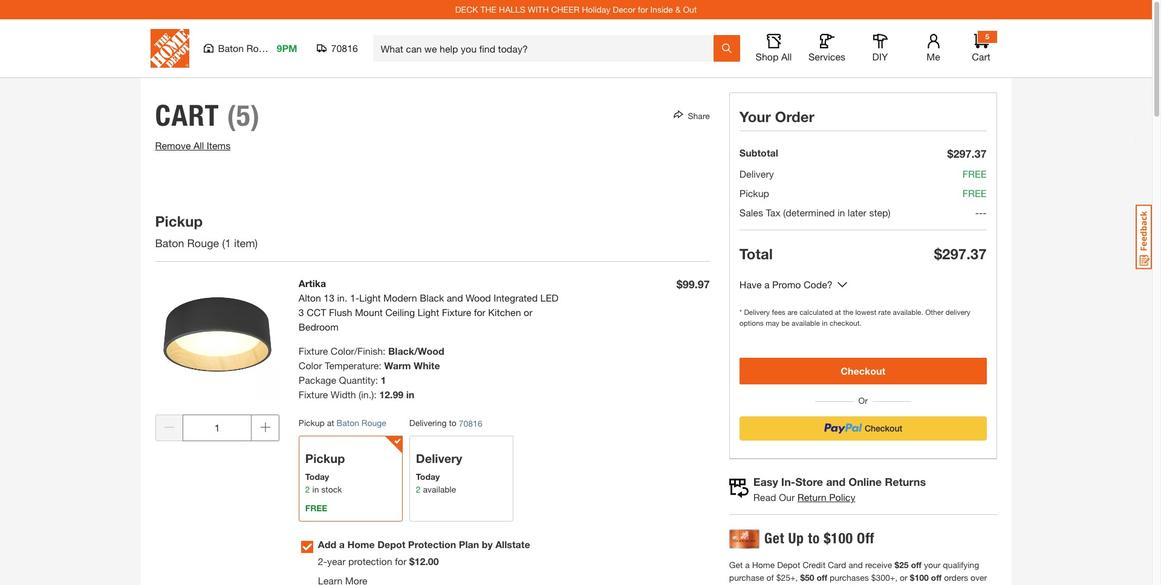 Task type: describe. For each thing, give the bounding box(es) containing it.
integrated
[[494, 292, 538, 304]]

bedroom
[[299, 321, 339, 333]]

are
[[788, 308, 798, 317]]

delivering to 70816
[[409, 418, 482, 429]]

70816 inside delivering to 70816
[[459, 418, 482, 429]]

2 vertical spatial and
[[849, 560, 863, 570]]

for inside the add a home depot protection plan by allstate 2-year protection for $ 12.00
[[395, 556, 407, 567]]

checkout.
[[830, 319, 862, 328]]

artika alton 13 in. 1-light modern black and wood integrated led 3 cct flush mount ceiling light fixture for kitchen or bedroom
[[299, 278, 559, 333]]

remove all items
[[155, 140, 231, 151]]

color
[[299, 360, 322, 371]]

qualifying
[[943, 560, 979, 570]]

a for get
[[745, 560, 750, 570]]

0 vertical spatial $100
[[824, 530, 853, 547]]

code?
[[804, 279, 833, 290]]

of
[[767, 573, 774, 583]]

diy button
[[861, 34, 900, 63]]

me button
[[914, 34, 953, 63]]

a for have
[[764, 279, 770, 290]]

2 horizontal spatial off
[[931, 573, 942, 583]]

promo
[[772, 279, 801, 290]]

returns
[[885, 475, 926, 489]]

70816 inside button
[[331, 42, 358, 54]]

share link
[[683, 110, 710, 121]]

easy
[[753, 475, 778, 489]]

have
[[740, 279, 762, 290]]

1 - from the left
[[975, 207, 979, 218]]

1 vertical spatial light
[[418, 307, 439, 318]]

orders
[[944, 573, 968, 583]]

deck
[[455, 4, 478, 15]]

cart 5
[[972, 32, 990, 62]]

in inside the fixture color/finish : black/wood color temperature : warm white package quantity : 1 fixture width (in.) : 12.99 in
[[406, 389, 414, 400]]

up
[[788, 530, 804, 547]]

pickup up sales
[[740, 187, 769, 199]]

*
[[740, 308, 742, 317]]

70816 button
[[317, 42, 358, 54]]

diy
[[872, 51, 888, 62]]

rouge for (
[[187, 236, 219, 250]]

12.00
[[415, 556, 439, 567]]

your qualifying purchase of $25+,
[[729, 560, 979, 583]]

receive
[[865, 560, 892, 570]]

flush
[[329, 307, 352, 318]]

other
[[925, 308, 944, 317]]

2 vertical spatial rouge
[[362, 418, 386, 428]]

1 vertical spatial fixture
[[299, 345, 328, 357]]

1 horizontal spatial $100
[[910, 573, 929, 583]]

with
[[528, 4, 549, 15]]

$297.37 for total
[[934, 246, 987, 262]]

to inside delivering to 70816
[[449, 418, 457, 428]]

at inside * delivery fees are calculated at the lowest rate available. other delivery options may be available in checkout.
[[835, 308, 841, 317]]

rouge for 9pm
[[247, 42, 275, 54]]

2 horizontal spatial for
[[638, 4, 648, 15]]

halls
[[499, 4, 525, 15]]

calculated
[[800, 308, 833, 317]]

depot for protection
[[377, 539, 405, 550]]

ceiling
[[385, 307, 415, 318]]

online
[[849, 475, 882, 489]]

in left later
[[838, 207, 845, 218]]

be
[[781, 319, 790, 328]]

in inside "pickup today 2 in stock"
[[312, 484, 319, 495]]

have a promo code?
[[740, 279, 833, 290]]

$300+,
[[871, 573, 898, 583]]

add a home depot protection plan by allstate 2-year protection for $ 12.00
[[318, 539, 530, 567]]

subtotal
[[740, 147, 778, 158]]

purchase
[[729, 573, 764, 583]]

mount
[[355, 307, 383, 318]]

or inside artika alton 13 in. 1-light modern black and wood integrated led 3 cct flush mount ceiling light fixture for kitchen or bedroom
[[524, 307, 533, 318]]

(
[[222, 236, 225, 250]]

cart
[[155, 98, 219, 133]]

inside
[[650, 4, 673, 15]]

package
[[299, 374, 336, 386]]

deck the halls with cheer holiday decor for inside & out link
[[455, 4, 697, 15]]

0 horizontal spatial off
[[817, 573, 827, 583]]

for inside artika alton 13 in. 1-light modern black and wood integrated led 3 cct flush mount ceiling light fixture for kitchen or bedroom
[[474, 307, 486, 318]]

items
[[207, 140, 231, 151]]

get up to $100 off
[[764, 530, 874, 547]]

item
[[234, 236, 255, 250]]

warm
[[384, 360, 411, 371]]

step)
[[869, 207, 891, 218]]

in.
[[337, 292, 347, 304]]

read
[[753, 492, 776, 503]]

decrement image
[[164, 423, 174, 432]]

plan
[[459, 539, 479, 550]]

What can we help you find today? search field
[[381, 36, 713, 61]]

credit card icon image
[[729, 530, 760, 549]]

delivering
[[409, 418, 447, 428]]

sales tax (determined in later step)
[[740, 207, 891, 218]]

orders over
[[729, 573, 987, 585]]

$297.37 for subtotal
[[947, 147, 987, 160]]

1 vertical spatial at
[[327, 418, 334, 428]]

stock
[[321, 484, 342, 495]]

baton rouge ( 1 item )
[[155, 236, 261, 250]]

---
[[975, 207, 987, 218]]

out
[[683, 4, 697, 15]]

shop all
[[756, 51, 792, 62]]

color/finish
[[331, 345, 383, 357]]

quantity
[[339, 374, 375, 386]]

baton rouge 9pm
[[218, 42, 297, 54]]

1 inside the fixture color/finish : black/wood color temperature : warm white package quantity : 1 fixture width (in.) : 12.99 in
[[381, 374, 386, 386]]

easy in-store and online returns read our return policy
[[753, 475, 926, 503]]

shop all button
[[754, 34, 793, 63]]

all for shop
[[781, 51, 792, 62]]

1 horizontal spatial off
[[911, 560, 922, 570]]

2 for pickup
[[305, 484, 310, 495]]

(determined
[[783, 207, 835, 218]]

2 for delivery
[[416, 484, 421, 495]]

70816 link
[[459, 417, 482, 430]]

and inside easy in-store and online returns read our return policy
[[826, 475, 846, 489]]

0 vertical spatial free
[[963, 168, 987, 180]]

the home depot logo image
[[150, 29, 189, 68]]

black/wood
[[388, 345, 444, 357]]

baton for baton rouge 9pm
[[218, 42, 244, 54]]

pickup today 2 in stock
[[305, 452, 345, 495]]

your
[[740, 108, 771, 125]]



Task type: vqa. For each thing, say whether or not it's contained in the screenshot.
Temperature
yes



Task type: locate. For each thing, give the bounding box(es) containing it.
0 horizontal spatial at
[[327, 418, 334, 428]]

1 vertical spatial $297.37
[[934, 246, 987, 262]]

1 vertical spatial 70816
[[459, 418, 482, 429]]

$25+,
[[776, 573, 798, 583]]

over
[[971, 573, 987, 583]]

1 vertical spatial $100
[[910, 573, 929, 583]]

pickup up baton rouge ( 1 item )
[[155, 213, 203, 230]]

a right have
[[764, 279, 770, 290]]

delivery today 2 available
[[416, 452, 462, 495]]

1 vertical spatial and
[[826, 475, 846, 489]]

delivery
[[946, 308, 971, 317]]

fixture down package
[[299, 389, 328, 400]]

remove
[[155, 140, 191, 151]]

2 horizontal spatial a
[[764, 279, 770, 290]]

available
[[792, 319, 820, 328], [423, 484, 456, 495]]

1 vertical spatial rouge
[[187, 236, 219, 250]]

1 horizontal spatial at
[[835, 308, 841, 317]]

alton
[[299, 292, 321, 304]]

in
[[838, 207, 845, 218], [822, 319, 828, 328], [406, 389, 414, 400], [312, 484, 319, 495]]

a up purchase on the bottom right
[[745, 560, 750, 570]]

today up stock
[[305, 472, 329, 482]]

1 horizontal spatial get
[[764, 530, 785, 547]]

1 today from the left
[[305, 472, 329, 482]]

off down get a home depot credit card and receive $25 off
[[817, 573, 827, 583]]

0 vertical spatial fixture
[[442, 307, 471, 318]]

0 horizontal spatial home
[[347, 539, 375, 550]]

1 horizontal spatial a
[[745, 560, 750, 570]]

0 horizontal spatial rouge
[[187, 236, 219, 250]]

2 horizontal spatial baton
[[337, 418, 359, 428]]

off right $25 at right
[[911, 560, 922, 570]]

0 horizontal spatial get
[[729, 560, 743, 570]]

me
[[927, 51, 940, 62]]

a for add
[[339, 539, 345, 550]]

today inside delivery today 2 available
[[416, 472, 440, 482]]

modern
[[383, 292, 417, 304]]

0 vertical spatial available
[[792, 319, 820, 328]]

2 today from the left
[[416, 472, 440, 482]]

(5)
[[227, 98, 260, 133]]

depot for credit
[[777, 560, 800, 570]]

1 vertical spatial baton
[[155, 236, 184, 250]]

services
[[809, 51, 846, 62]]

all left items
[[193, 140, 204, 151]]

0 vertical spatial 70816
[[331, 42, 358, 54]]

None text field
[[183, 415, 252, 442]]

baton left (
[[155, 236, 184, 250]]

1 vertical spatial free
[[963, 187, 987, 199]]

a inside the add a home depot protection plan by allstate 2-year protection for $ 12.00
[[339, 539, 345, 550]]

0 vertical spatial and
[[447, 292, 463, 304]]

may
[[766, 319, 779, 328]]

1 vertical spatial or
[[900, 573, 908, 583]]

get a home depot credit card and receive $25 off
[[729, 560, 922, 570]]

wood
[[466, 292, 491, 304]]

0 vertical spatial light
[[359, 292, 381, 304]]

(in.)
[[359, 389, 374, 400]]

fixture down wood
[[442, 307, 471, 318]]

or down $25 at right
[[900, 573, 908, 583]]

checkout button
[[740, 358, 987, 385]]

remove all items link
[[155, 140, 231, 151]]

light down 'black'
[[418, 307, 439, 318]]

0 vertical spatial baton
[[218, 42, 244, 54]]

5
[[985, 32, 989, 41]]

0 vertical spatial all
[[781, 51, 792, 62]]

2 - from the left
[[979, 207, 983, 218]]

0 horizontal spatial or
[[524, 307, 533, 318]]

0 vertical spatial to
[[449, 418, 457, 428]]

all for remove
[[193, 140, 204, 151]]

rouge down (in.)
[[362, 418, 386, 428]]

at left the
[[835, 308, 841, 317]]

rouge left (
[[187, 236, 219, 250]]

0 horizontal spatial and
[[447, 292, 463, 304]]

3
[[299, 307, 304, 318]]

2
[[305, 484, 310, 495], [416, 484, 421, 495]]

baton
[[218, 42, 244, 54], [155, 236, 184, 250], [337, 418, 359, 428]]

home inside the add a home depot protection plan by allstate 2-year protection for $ 12.00
[[347, 539, 375, 550]]

0 vertical spatial rouge
[[247, 42, 275, 54]]

0 vertical spatial or
[[524, 307, 533, 318]]

0 vertical spatial at
[[835, 308, 841, 317]]

order
[[775, 108, 815, 125]]

shop
[[756, 51, 779, 62]]

get up purchase on the bottom right
[[729, 560, 743, 570]]

add
[[318, 539, 336, 550]]

all right the shop
[[781, 51, 792, 62]]

get left up
[[764, 530, 785, 547]]

0 horizontal spatial baton
[[155, 236, 184, 250]]

and up orders over
[[849, 560, 863, 570]]

allstate
[[495, 539, 530, 550]]

13
[[324, 292, 335, 304]]

or down integrated
[[524, 307, 533, 318]]

get for get up to $100 off
[[764, 530, 785, 547]]

0 horizontal spatial today
[[305, 472, 329, 482]]

1 horizontal spatial 1
[[381, 374, 386, 386]]

0 horizontal spatial for
[[395, 556, 407, 567]]

2 vertical spatial fixture
[[299, 389, 328, 400]]

protection
[[408, 539, 456, 550]]

options
[[740, 319, 764, 328]]

2 vertical spatial for
[[395, 556, 407, 567]]

our
[[779, 492, 795, 503]]

$99.97
[[677, 278, 710, 291]]

pickup at baton rouge
[[299, 418, 386, 428]]

0 vertical spatial 1
[[225, 236, 231, 250]]

get
[[764, 530, 785, 547], [729, 560, 743, 570]]

and up policy
[[826, 475, 846, 489]]

0 horizontal spatial depot
[[377, 539, 405, 550]]

1 up the 12.99
[[381, 374, 386, 386]]

1 horizontal spatial and
[[826, 475, 846, 489]]

2 horizontal spatial and
[[849, 560, 863, 570]]

available up 'protection'
[[423, 484, 456, 495]]

1 vertical spatial all
[[193, 140, 204, 151]]

all inside button
[[781, 51, 792, 62]]

delivery for delivery today 2 available
[[416, 452, 462, 466]]

depot
[[377, 539, 405, 550], [777, 560, 800, 570]]

0 vertical spatial a
[[764, 279, 770, 290]]

in inside * delivery fees are calculated at the lowest rate available. other delivery options may be available in checkout.
[[822, 319, 828, 328]]

your
[[924, 560, 941, 570]]

1 horizontal spatial or
[[900, 573, 908, 583]]

and right 'black'
[[447, 292, 463, 304]]

0 horizontal spatial to
[[449, 418, 457, 428]]

1 horizontal spatial today
[[416, 472, 440, 482]]

off down your at the right bottom
[[931, 573, 942, 583]]

1 horizontal spatial baton
[[218, 42, 244, 54]]

1 vertical spatial for
[[474, 307, 486, 318]]

depot up protection at the bottom of the page
[[377, 539, 405, 550]]

0 vertical spatial delivery
[[740, 168, 774, 180]]

0 horizontal spatial $100
[[824, 530, 853, 547]]

available inside delivery today 2 available
[[423, 484, 456, 495]]

later
[[848, 207, 867, 218]]

feedback link image
[[1136, 204, 1152, 270]]

3 - from the left
[[983, 207, 987, 218]]

a right add
[[339, 539, 345, 550]]

$100 up card
[[824, 530, 853, 547]]

)
[[255, 236, 258, 250]]

rouge left 9pm
[[247, 42, 275, 54]]

-
[[975, 207, 979, 218], [979, 207, 983, 218], [983, 207, 987, 218]]

black
[[420, 292, 444, 304]]

purchases
[[830, 573, 869, 583]]

product image
[[155, 276, 279, 401]]

2 inside delivery today 2 available
[[416, 484, 421, 495]]

2 vertical spatial a
[[745, 560, 750, 570]]

1 vertical spatial home
[[752, 560, 775, 570]]

sales
[[740, 207, 763, 218]]

holiday
[[582, 4, 610, 15]]

1 vertical spatial available
[[423, 484, 456, 495]]

1-
[[350, 292, 359, 304]]

today for delivery
[[416, 472, 440, 482]]

increment image
[[260, 423, 270, 432]]

light up mount
[[359, 292, 381, 304]]

available down calculated
[[792, 319, 820, 328]]

2 vertical spatial baton
[[337, 418, 359, 428]]

0 horizontal spatial all
[[193, 140, 204, 151]]

:
[[383, 345, 386, 357], [379, 360, 381, 371], [375, 374, 378, 386], [374, 389, 377, 400]]

kitchen
[[488, 307, 521, 318]]

2 inside "pickup today 2 in stock"
[[305, 484, 310, 495]]

to left 70816 link
[[449, 418, 457, 428]]

delivery up options
[[744, 308, 770, 317]]

0 vertical spatial for
[[638, 4, 648, 15]]

return policy link
[[798, 492, 855, 503]]

by
[[482, 539, 493, 550]]

cct
[[307, 307, 326, 318]]

1 horizontal spatial available
[[792, 319, 820, 328]]

or
[[854, 396, 872, 406]]

1 left item
[[225, 236, 231, 250]]

fees
[[772, 308, 786, 317]]

store
[[795, 475, 823, 489]]

fixture
[[442, 307, 471, 318], [299, 345, 328, 357], [299, 389, 328, 400]]

pickup up stock
[[305, 452, 345, 466]]

and inside artika alton 13 in. 1-light modern black and wood integrated led 3 cct flush mount ceiling light fixture for kitchen or bedroom
[[447, 292, 463, 304]]

1 vertical spatial to
[[808, 530, 820, 547]]

0 horizontal spatial 2
[[305, 484, 310, 495]]

2 horizontal spatial rouge
[[362, 418, 386, 428]]

baton for baton rouge ( 1 item )
[[155, 236, 184, 250]]

2 left stock
[[305, 484, 310, 495]]

services button
[[808, 34, 846, 63]]

1 horizontal spatial for
[[474, 307, 486, 318]]

cart
[[972, 51, 990, 62]]

home up of
[[752, 560, 775, 570]]

0 horizontal spatial 1
[[225, 236, 231, 250]]

1 horizontal spatial 70816
[[459, 418, 482, 429]]

baton down width
[[337, 418, 359, 428]]

home for get
[[752, 560, 775, 570]]

today for pickup
[[305, 472, 329, 482]]

pickup
[[740, 187, 769, 199], [155, 213, 203, 230], [299, 418, 325, 428], [305, 452, 345, 466]]

2 up 'protection'
[[416, 484, 421, 495]]

off
[[911, 560, 922, 570], [817, 573, 827, 583], [931, 573, 942, 583]]

$50 off purchases $300+, or $100 off
[[800, 573, 942, 583]]

light
[[359, 292, 381, 304], [418, 307, 439, 318]]

off
[[857, 530, 874, 547]]

baton left 9pm
[[218, 42, 244, 54]]

0 horizontal spatial 70816
[[331, 42, 358, 54]]

pickup down package
[[299, 418, 325, 428]]

year
[[327, 556, 346, 567]]

fixture inside artika alton 13 in. 1-light modern black and wood integrated led 3 cct flush mount ceiling light fixture for kitchen or bedroom
[[442, 307, 471, 318]]

1 horizontal spatial all
[[781, 51, 792, 62]]

1 horizontal spatial home
[[752, 560, 775, 570]]

for down wood
[[474, 307, 486, 318]]

1 vertical spatial get
[[729, 560, 743, 570]]

1 vertical spatial delivery
[[744, 308, 770, 317]]

delivery inside * delivery fees are calculated at the lowest rate available. other delivery options may be available in checkout.
[[744, 308, 770, 317]]

delivery down subtotal
[[740, 168, 774, 180]]

in left stock
[[312, 484, 319, 495]]

0 vertical spatial depot
[[377, 539, 405, 550]]

rouge
[[247, 42, 275, 54], [187, 236, 219, 250], [362, 418, 386, 428]]

1 horizontal spatial 2
[[416, 484, 421, 495]]

temperature
[[325, 360, 379, 371]]

at left baton rouge button
[[327, 418, 334, 428]]

$100 down your at the right bottom
[[910, 573, 929, 583]]

home up protection at the bottom of the page
[[347, 539, 375, 550]]

2 vertical spatial free
[[305, 503, 327, 513]]

in right the 12.99
[[406, 389, 414, 400]]

for left $
[[395, 556, 407, 567]]

get for get a home depot credit card and receive $25 off
[[729, 560, 743, 570]]

1 horizontal spatial depot
[[777, 560, 800, 570]]

0 horizontal spatial light
[[359, 292, 381, 304]]

depot up $25+,
[[777, 560, 800, 570]]

9pm
[[277, 42, 297, 54]]

for
[[638, 4, 648, 15], [474, 307, 486, 318], [395, 556, 407, 567]]

fixture up color
[[299, 345, 328, 357]]

depot inside the add a home depot protection plan by allstate 2-year protection for $ 12.00
[[377, 539, 405, 550]]

delivery for delivery
[[740, 168, 774, 180]]

to right up
[[808, 530, 820, 547]]

today down delivering
[[416, 472, 440, 482]]

1 vertical spatial a
[[339, 539, 345, 550]]

home for add
[[347, 539, 375, 550]]

0 vertical spatial $297.37
[[947, 147, 987, 160]]

0 vertical spatial get
[[764, 530, 785, 547]]

1 horizontal spatial to
[[808, 530, 820, 547]]

70816 right 9pm
[[331, 42, 358, 54]]

lowest
[[855, 308, 877, 317]]

for left inside
[[638, 4, 648, 15]]

1 vertical spatial depot
[[777, 560, 800, 570]]

2 vertical spatial delivery
[[416, 452, 462, 466]]

0 horizontal spatial available
[[423, 484, 456, 495]]

0 vertical spatial home
[[347, 539, 375, 550]]

free
[[963, 168, 987, 180], [963, 187, 987, 199], [305, 503, 327, 513]]

have a promo code? link
[[740, 278, 833, 293]]

2 2 from the left
[[416, 484, 421, 495]]

in down calculated
[[822, 319, 828, 328]]

70816
[[331, 42, 358, 54], [459, 418, 482, 429]]

0 horizontal spatial a
[[339, 539, 345, 550]]

2-
[[318, 556, 327, 567]]

cheer
[[551, 4, 580, 15]]

the
[[480, 4, 497, 15]]

1 2 from the left
[[305, 484, 310, 495]]

available inside * delivery fees are calculated at the lowest rate available. other delivery options may be available in checkout.
[[792, 319, 820, 328]]

1 vertical spatial 1
[[381, 374, 386, 386]]

1 horizontal spatial light
[[418, 307, 439, 318]]

1 horizontal spatial rouge
[[247, 42, 275, 54]]

70816 right delivering
[[459, 418, 482, 429]]

delivery down delivering to 70816
[[416, 452, 462, 466]]

today inside "pickup today 2 in stock"
[[305, 472, 329, 482]]



